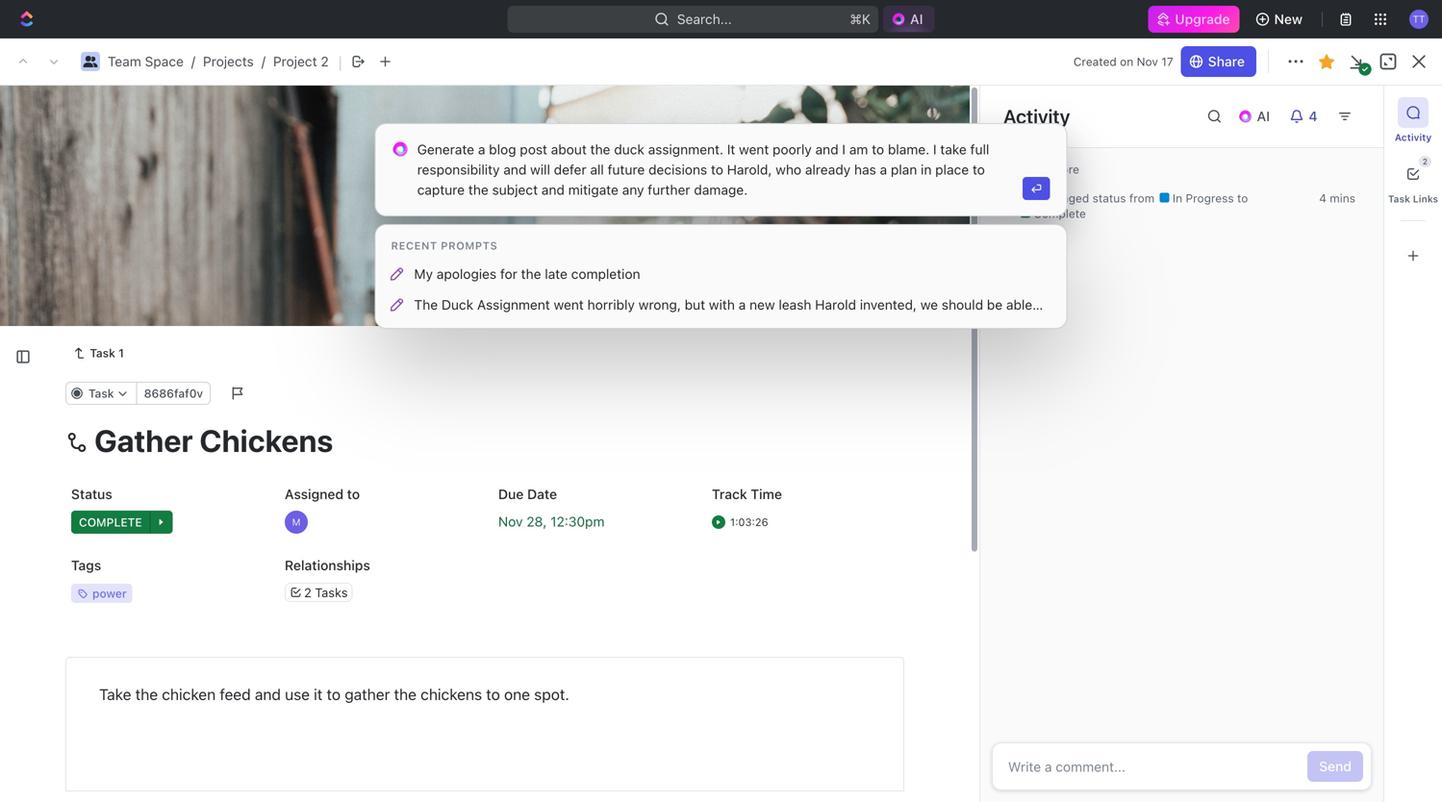 Task type: locate. For each thing, give the bounding box(es) containing it.
progress right search
[[1186, 192, 1234, 205]]

0 horizontal spatial projects
[[58, 408, 109, 423]]

projects
[[203, 53, 254, 69], [58, 408, 109, 423]]

hide down you
[[999, 227, 1025, 240]]

0 vertical spatial activity
[[1004, 105, 1071, 128]]

0 vertical spatial it
[[1100, 297, 1108, 313]]

table link
[[580, 173, 618, 200]]

hide inside button
[[999, 227, 1025, 240]]

activity
[[1004, 105, 1071, 128], [1395, 132, 1432, 143]]

clean
[[1138, 297, 1171, 313]]

2 tasks
[[304, 586, 348, 600]]

tree containing team space
[[8, 335, 279, 595]]

⏎
[[1031, 182, 1043, 195]]

the right up
[[1194, 297, 1215, 313]]

/ left project 2 link
[[262, 53, 266, 69]]

task sidebar content section
[[980, 86, 1384, 803]]

2 vertical spatial add
[[388, 402, 413, 418]]

1 vertical spatial projects link
[[58, 400, 225, 431]]

1 horizontal spatial in
[[1173, 192, 1183, 205]]

search button
[[1113, 173, 1188, 200]]

2 horizontal spatial space
[[361, 53, 399, 69]]

0 vertical spatial progress
[[1186, 192, 1234, 205]]

project inside team space / projects / project 2 |
[[273, 53, 317, 69]]

links
[[1413, 193, 1439, 205]]

17
[[1162, 55, 1174, 68]]

projects inside sidebar navigation
[[58, 408, 109, 423]]

to inside task sidebar content section
[[1238, 192, 1249, 205]]

share button
[[1182, 46, 1257, 77], [1199, 46, 1259, 77]]

the right for
[[521, 266, 541, 282]]

1 horizontal spatial 1
[[421, 335, 427, 351]]

0 horizontal spatial task 1
[[90, 347, 124, 360]]

2 horizontal spatial add
[[1304, 124, 1329, 140]]

it right use
[[314, 686, 323, 704]]

invented,
[[860, 297, 917, 313]]

add for add task button to the right
[[1304, 124, 1329, 140]]

in progress
[[1170, 192, 1238, 205], [359, 273, 437, 286]]

0 horizontal spatial project
[[273, 53, 317, 69]]

add
[[1304, 124, 1329, 140], [519, 273, 541, 286], [388, 402, 413, 418]]

1 horizontal spatial task 1 link
[[383, 329, 667, 357]]

1 horizontal spatial projects
[[203, 53, 254, 69]]

assigned to
[[285, 487, 360, 503]]

activity up ⏎
[[1004, 105, 1071, 128]]

1 horizontal spatial space
[[145, 53, 184, 69]]

add task up went
[[519, 273, 570, 286]]

task 2
[[388, 369, 429, 384]]

2 down the the
[[421, 369, 429, 384]]

1 horizontal spatial task 1
[[388, 335, 427, 351]]

1 vertical spatial team space
[[46, 375, 122, 391]]

0 horizontal spatial progress
[[374, 273, 437, 286]]

the inside button
[[521, 266, 541, 282]]

task 1 link up task 2 "link"
[[383, 329, 667, 357]]

but
[[685, 297, 706, 313]]

team space / projects / project 2 |
[[108, 52, 342, 71]]

0 horizontal spatial space
[[83, 375, 122, 391]]

to left customize button in the top right of the page
[[1238, 192, 1249, 205]]

2 up "duck"
[[459, 273, 466, 286]]

new
[[1275, 11, 1303, 27]]

progress up the the
[[374, 273, 437, 286]]

space inside "link"
[[83, 375, 122, 391]]

1 horizontal spatial /
[[262, 53, 266, 69]]

0 horizontal spatial team space
[[46, 375, 122, 391]]

favorites
[[15, 280, 66, 294]]

0 horizontal spatial hide
[[999, 227, 1025, 240]]

0 vertical spatial add task
[[1304, 124, 1362, 140]]

1 horizontal spatial activity
[[1395, 132, 1432, 143]]

my
[[414, 266, 433, 282]]

tree
[[8, 335, 279, 595]]

add down task 2
[[388, 402, 413, 418]]

projects link left project 2 link
[[203, 53, 254, 69]]

home
[[46, 101, 83, 116]]

0 vertical spatial project
[[273, 53, 317, 69]]

gantt
[[654, 179, 689, 194]]

in progress inside task sidebar content section
[[1170, 192, 1238, 205]]

invite
[[46, 776, 80, 792]]

in right from
[[1173, 192, 1183, 205]]

gantt link
[[650, 173, 689, 200]]

space right |
[[361, 53, 399, 69]]

projects up status
[[58, 408, 109, 423]]

it right control on the right of page
[[1100, 297, 1108, 313]]

project left |
[[273, 53, 317, 69]]

user group image left |
[[306, 57, 318, 66]]

take
[[99, 686, 131, 704]]

team up project 2 at the top left
[[323, 53, 357, 69]]

task
[[1333, 124, 1362, 140], [1389, 193, 1411, 205], [544, 273, 570, 286], [388, 335, 417, 351], [90, 347, 115, 360], [388, 369, 417, 384], [416, 402, 445, 418]]

in left my
[[359, 273, 371, 286]]

1 vertical spatial in
[[359, 273, 371, 286]]

2 up the list link
[[426, 115, 442, 147]]

add for the bottom add task button
[[388, 402, 413, 418]]

in progress right from
[[1170, 192, 1238, 205]]

1 vertical spatial in progress
[[359, 273, 437, 286]]

send
[[1320, 759, 1352, 775]]

upgrade
[[1175, 11, 1231, 27]]

Search tasks... text field
[[1203, 219, 1395, 248]]

for
[[500, 266, 518, 282]]

task 1 link down favorites button
[[65, 342, 132, 365]]

user group image
[[83, 56, 98, 67], [306, 57, 318, 66]]

0 horizontal spatial team
[[46, 375, 80, 391]]

2 up the links
[[1423, 157, 1428, 166]]

0 vertical spatial add task button
[[1292, 116, 1373, 147]]

1 vertical spatial activity
[[1395, 132, 1432, 143]]

and
[[1111, 297, 1135, 313], [255, 686, 281, 704]]

track
[[712, 487, 747, 503]]

date
[[527, 487, 557, 503]]

2
[[321, 53, 329, 69], [426, 115, 442, 147], [1423, 157, 1428, 166], [459, 273, 466, 286], [421, 369, 429, 384], [304, 586, 312, 600]]

my apologies for the late completion button
[[384, 259, 1059, 290]]

2 vertical spatial add task
[[388, 402, 445, 418]]

and inside button
[[1111, 297, 1135, 313]]

hide right search
[[1215, 179, 1244, 194]]

1 / from the left
[[191, 53, 195, 69]]

/ up "home" link
[[191, 53, 195, 69]]

1 horizontal spatial progress
[[1186, 192, 1234, 205]]

0 horizontal spatial user group image
[[83, 56, 98, 67]]

changed
[[1043, 192, 1090, 205]]

1 vertical spatial projects
[[58, 408, 109, 423]]

prompts
[[441, 240, 498, 252]]

recent prompts
[[391, 240, 498, 252]]

0 horizontal spatial add task
[[388, 402, 445, 418]]

0 horizontal spatial /
[[191, 53, 195, 69]]

it
[[1100, 297, 1108, 313], [314, 686, 323, 704]]

team space link inside tree
[[46, 368, 275, 398]]

/
[[191, 53, 195, 69], [262, 53, 266, 69]]

0 vertical spatial team space
[[323, 53, 399, 69]]

assigned
[[285, 487, 344, 503]]

1 horizontal spatial add
[[519, 273, 541, 286]]

projects left project 2 link
[[203, 53, 254, 69]]

team
[[108, 53, 141, 69], [323, 53, 357, 69], [46, 375, 80, 391]]

project
[[273, 53, 317, 69], [334, 115, 420, 147]]

add task button up the assignment
[[496, 268, 578, 291]]

you
[[1019, 192, 1039, 205]]

1 horizontal spatial in progress
[[1170, 192, 1238, 205]]

add task down task 2
[[388, 402, 445, 418]]

projects inside team space / projects / project 2 |
[[203, 53, 254, 69]]

task links
[[1389, 193, 1439, 205]]

2 horizontal spatial team
[[323, 53, 357, 69]]

2 vertical spatial add task button
[[379, 399, 452, 422]]

hide button
[[1192, 173, 1250, 200]]

2 horizontal spatial add task
[[1304, 124, 1362, 140]]

created on nov 17
[[1074, 55, 1174, 68]]

recent
[[391, 240, 438, 252]]

to right 'able' on the top right
[[1037, 297, 1049, 313]]

1 horizontal spatial it
[[1100, 297, 1108, 313]]

1 vertical spatial add
[[519, 273, 541, 286]]

chickens
[[421, 686, 482, 704]]

0 horizontal spatial it
[[314, 686, 323, 704]]

add task up customize
[[1304, 124, 1362, 140]]

status
[[71, 487, 112, 503]]

share
[[1208, 53, 1245, 69], [1211, 53, 1248, 69]]

team space
[[323, 53, 399, 69], [46, 375, 122, 391]]

the
[[521, 266, 541, 282], [1194, 297, 1215, 313], [135, 686, 158, 704], [394, 686, 417, 704]]

1 horizontal spatial team space
[[323, 53, 399, 69]]

1 vertical spatial and
[[255, 686, 281, 704]]

0 vertical spatial and
[[1111, 297, 1135, 313]]

and left clean
[[1111, 297, 1135, 313]]

1 horizontal spatial and
[[1111, 297, 1135, 313]]

in
[[1173, 192, 1183, 205], [359, 273, 371, 286]]

projects link up status
[[58, 400, 225, 431]]

2 left tasks
[[304, 586, 312, 600]]

team space up project 2 at the top left
[[323, 53, 399, 69]]

the
[[414, 297, 438, 313]]

upgrade link
[[1148, 6, 1240, 33]]

add task for the bottom add task button
[[388, 402, 445, 418]]

user group image up "home" link
[[83, 56, 98, 67]]

0 horizontal spatial 1
[[119, 347, 124, 360]]

0 vertical spatial projects
[[203, 53, 254, 69]]

harold
[[815, 297, 857, 313]]

1 horizontal spatial hide
[[1215, 179, 1244, 194]]

1 vertical spatial add task button
[[496, 268, 578, 291]]

team up "home" link
[[108, 53, 141, 69]]

0 horizontal spatial in progress
[[359, 273, 437, 286]]

0 vertical spatial hide
[[1215, 179, 1244, 194]]

space up "home" link
[[145, 53, 184, 69]]

team inside team space / projects / project 2 |
[[108, 53, 141, 69]]

task inside tab list
[[1389, 193, 1411, 205]]

it inside button
[[1100, 297, 1108, 313]]

do
[[378, 457, 396, 470]]

2 left |
[[321, 53, 329, 69]]

1 horizontal spatial add task button
[[496, 268, 578, 291]]

4 mins
[[1320, 192, 1356, 205]]

my apologies for the late completion
[[414, 266, 641, 282]]

1 horizontal spatial team
[[108, 53, 141, 69]]

0 vertical spatial add
[[1304, 124, 1329, 140]]

0 horizontal spatial in
[[359, 273, 371, 286]]

0 horizontal spatial add task button
[[379, 399, 452, 422]]

add up customize
[[1304, 124, 1329, 140]]

1 horizontal spatial project
[[334, 115, 420, 147]]

space left 8686faf0v
[[83, 375, 122, 391]]

project 2
[[334, 115, 448, 147]]

went
[[554, 297, 584, 313]]

1 vertical spatial hide
[[999, 227, 1025, 240]]

calendar
[[491, 179, 548, 194]]

add task button down task 2
[[379, 399, 452, 422]]

activity up 2 button
[[1395, 132, 1432, 143]]

board
[[359, 179, 397, 194]]

2 share from the left
[[1211, 53, 1248, 69]]

2 button
[[1398, 156, 1432, 190]]

inbox link
[[8, 126, 279, 157]]

assignees button
[[778, 222, 868, 245]]

0 horizontal spatial add
[[388, 402, 413, 418]]

0 horizontal spatial activity
[[1004, 105, 1071, 128]]

task sidebar navigation tab list
[[1389, 97, 1439, 271]]

0 vertical spatial in progress
[[1170, 192, 1238, 205]]

and left use
[[255, 686, 281, 704]]

1 vertical spatial add task
[[519, 273, 570, 286]]

0 vertical spatial in
[[1173, 192, 1183, 205]]

home link
[[8, 93, 279, 124]]

in progress down recent
[[359, 273, 437, 286]]

project up board
[[334, 115, 420, 147]]

team down spaces
[[46, 375, 80, 391]]

add task button up customize
[[1292, 116, 1373, 147]]

tree inside sidebar navigation
[[8, 335, 279, 595]]

add right for
[[519, 273, 541, 286]]

team space down spaces
[[46, 375, 122, 391]]

automations
[[1278, 53, 1358, 69]]



Task type: vqa. For each thing, say whether or not it's contained in the screenshot.
Project 2
yes



Task type: describe. For each thing, give the bounding box(es) containing it.
mins
[[1330, 192, 1356, 205]]

track time
[[712, 487, 782, 503]]

tasks
[[315, 586, 348, 600]]

horribly
[[588, 297, 635, 313]]

should
[[942, 297, 984, 313]]

1 share button from the left
[[1182, 46, 1257, 77]]

1 share from the left
[[1208, 53, 1245, 69]]

0 horizontal spatial and
[[255, 686, 281, 704]]

dashboards link
[[8, 192, 279, 222]]

gather
[[345, 686, 390, 704]]

project 2 link
[[273, 53, 329, 69]]

assignment
[[477, 297, 550, 313]]

late
[[545, 266, 568, 282]]

progress inside task sidebar content section
[[1186, 192, 1234, 205]]

1 horizontal spatial add task
[[519, 273, 570, 286]]

the right gather
[[394, 686, 417, 704]]

up
[[1175, 297, 1191, 313]]

chicken
[[162, 686, 216, 704]]

What would you like AI to write about? text field
[[417, 140, 1005, 200]]

0 vertical spatial projects link
[[203, 53, 254, 69]]

table
[[584, 179, 618, 194]]

in inside task sidebar content section
[[1173, 192, 1183, 205]]

new
[[750, 297, 775, 313]]

2 share button from the left
[[1199, 46, 1259, 77]]

to left gather
[[327, 686, 341, 704]]

mess.
[[1218, 297, 1255, 313]]

team space inside team space "link"
[[46, 375, 122, 391]]

one
[[504, 686, 530, 704]]

the inside button
[[1194, 297, 1215, 313]]

leash
[[779, 297, 812, 313]]

8686faf0v
[[144, 387, 203, 401]]

|
[[338, 52, 342, 71]]

to down "to do" in the bottom left of the page
[[347, 487, 360, 503]]

4
[[1320, 192, 1327, 205]]

created
[[1074, 55, 1117, 68]]

projects link inside tree
[[58, 400, 225, 431]]

inbox
[[46, 133, 80, 149]]

2 horizontal spatial add task button
[[1292, 116, 1373, 147]]

send button
[[1308, 752, 1364, 782]]

activity inside task sidebar content section
[[1004, 105, 1071, 128]]

hide inside dropdown button
[[1215, 179, 1244, 194]]

docs
[[46, 166, 78, 182]]

the duck assignment went horribly wrong, but with a new leash harold invented, we should be able to control it and clean up the mess. button
[[384, 290, 1255, 320]]

the right take on the bottom left of the page
[[135, 686, 158, 704]]

status
[[1093, 192, 1126, 205]]

to left do
[[359, 457, 375, 470]]

task 2 link
[[383, 363, 667, 391]]

1 vertical spatial project
[[334, 115, 420, 147]]

spaces
[[15, 313, 56, 326]]

complete
[[1031, 207, 1086, 220]]

changed status from
[[1039, 192, 1158, 205]]

apologies
[[437, 266, 497, 282]]

on
[[1120, 55, 1134, 68]]

board link
[[355, 173, 397, 200]]

automations button
[[1268, 47, 1368, 76]]

to left one
[[486, 686, 500, 704]]

calendar link
[[487, 173, 548, 200]]

1 horizontal spatial user group image
[[306, 57, 318, 66]]

customize button
[[1254, 173, 1352, 200]]

completion
[[571, 266, 641, 282]]

⌘k
[[850, 11, 871, 27]]

customize
[[1279, 179, 1346, 194]]

add task for add task button to the right
[[1304, 124, 1362, 140]]

activity inside "task sidebar navigation" tab list
[[1395, 132, 1432, 143]]

task inside "link"
[[388, 369, 417, 384]]

control
[[1053, 297, 1096, 313]]

Edit task name text field
[[65, 423, 905, 459]]

we
[[921, 297, 938, 313]]

the duck assignment went horribly wrong, but with a new leash harold invented, we should be able to control it and clean up the mess.
[[414, 297, 1255, 313]]

list
[[432, 179, 455, 194]]

2 inside button
[[1423, 157, 1428, 166]]

with
[[709, 297, 735, 313]]

favorites button
[[8, 275, 85, 298]]

search
[[1138, 179, 1182, 194]]

assignees
[[802, 227, 859, 240]]

tags
[[71, 558, 101, 574]]

duck
[[442, 297, 474, 313]]

spot.
[[534, 686, 570, 704]]

be
[[987, 297, 1003, 313]]

2 inside team space / projects / project 2 |
[[321, 53, 329, 69]]

due date
[[499, 487, 557, 503]]

space inside team space / projects / project 2 |
[[145, 53, 184, 69]]

due
[[499, 487, 524, 503]]

nov
[[1137, 55, 1159, 68]]

wrong,
[[639, 297, 681, 313]]

list link
[[428, 173, 455, 200]]

2 / from the left
[[262, 53, 266, 69]]

use
[[285, 686, 310, 704]]

2 inside "link"
[[421, 369, 429, 384]]

to inside button
[[1037, 297, 1049, 313]]

able
[[1007, 297, 1033, 313]]

new button
[[1248, 4, 1315, 35]]

0 horizontal spatial task 1 link
[[65, 342, 132, 365]]

sidebar navigation
[[0, 38, 288, 803]]

time
[[751, 487, 782, 503]]

team inside "link"
[[46, 375, 80, 391]]

relationships
[[285, 558, 370, 574]]

1 vertical spatial it
[[314, 686, 323, 704]]

take the chicken feed and use it to gather the chickens to one spot.
[[99, 686, 570, 704]]

1 vertical spatial progress
[[374, 273, 437, 286]]

8686faf0v button
[[136, 382, 211, 405]]

search...
[[677, 11, 732, 27]]



